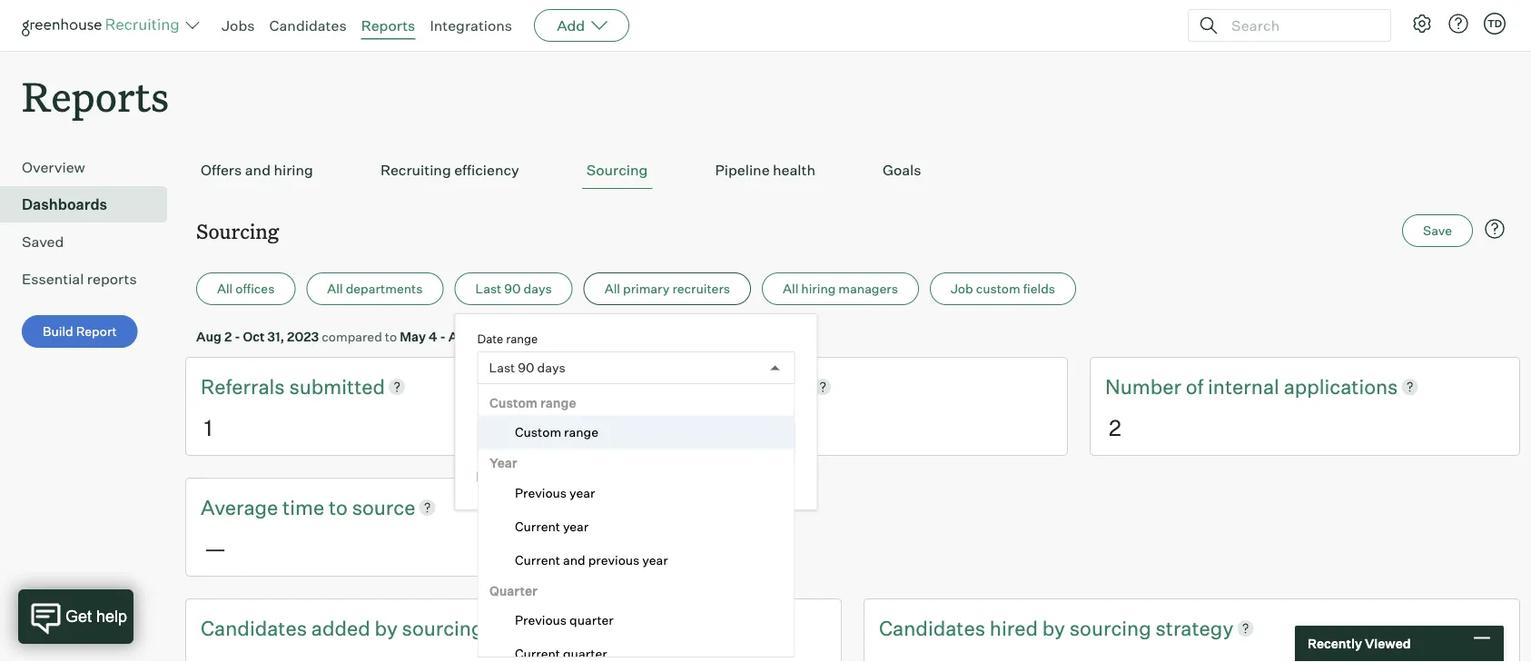 Task type: vqa. For each thing, say whether or not it's contained in the screenshot.
PIPELINE HEALTH button
yes



Task type: locate. For each thing, give the bounding box(es) containing it.
all offices
[[217, 281, 275, 297]]

strategy for candidates added by sourcing
[[488, 615, 566, 640]]

date range
[[477, 331, 538, 346]]

days inside button
[[524, 281, 552, 297]]

1 horizontal spatial and
[[563, 552, 585, 568]]

- left oct
[[235, 329, 240, 344]]

candidates link for candidates added by sourcing
[[201, 614, 311, 642]]

all left primary
[[605, 281, 620, 297]]

strategy link down quarter
[[488, 614, 566, 642]]

sourcing link
[[402, 614, 488, 642], [1070, 614, 1156, 642]]

and down current year
[[563, 552, 585, 568]]

days up date range
[[524, 281, 552, 297]]

0 vertical spatial and
[[245, 161, 271, 179]]

applications
[[1284, 374, 1398, 399]]

1 horizontal spatial time
[[620, 470, 647, 486]]

0 vertical spatial year
[[569, 485, 595, 501]]

saved link
[[22, 231, 160, 253]]

date
[[508, 401, 532, 416], [670, 401, 695, 416]]

0 horizontal spatial strategy
[[488, 615, 566, 640]]

2 sourcing from the left
[[1070, 615, 1152, 640]]

1 strategy from the left
[[488, 615, 566, 640]]

- right 4
[[440, 329, 446, 344]]

90 down date range
[[518, 360, 535, 376]]

1 vertical spatial sourcing
[[196, 217, 279, 244]]

departments
[[346, 281, 423, 297]]

compare to previous time period
[[494, 470, 688, 486]]

0 vertical spatial added
[[752, 374, 811, 399]]

by
[[375, 615, 398, 640], [1043, 615, 1066, 640]]

90
[[504, 281, 521, 297], [518, 360, 535, 376]]

oct
[[243, 329, 265, 344]]

candidates
[[269, 16, 347, 35], [201, 615, 307, 640], [879, 615, 986, 640]]

3 current from the top
[[515, 646, 560, 662]]

custom up 08/02/2023
[[489, 395, 537, 411]]

2 down number
[[1109, 414, 1122, 441]]

1 sourcing from the left
[[402, 615, 484, 640]]

pipeline
[[715, 161, 770, 179]]

candidates for candidates
[[269, 16, 347, 35]]

current down "previous year" on the bottom left of the page
[[515, 518, 560, 534]]

previous for previous quarter
[[515, 612, 566, 628]]

1 horizontal spatial strategy
[[1156, 615, 1234, 640]]

2 2023 from the left
[[489, 329, 520, 344]]

0 horizontal spatial sourcing
[[196, 217, 279, 244]]

previous year
[[515, 485, 595, 501]]

1 sourcing link from the left
[[402, 614, 488, 642]]

current for current year
[[515, 518, 560, 534]]

1 all from the left
[[217, 281, 233, 297]]

added
[[752, 374, 811, 399], [311, 615, 370, 640]]

jobs
[[222, 16, 255, 35]]

last
[[476, 281, 502, 297], [489, 360, 515, 376]]

reports down greenhouse recruiting image
[[22, 69, 169, 123]]

Search text field
[[1227, 12, 1374, 39]]

candidates left hired on the bottom right of page
[[879, 615, 986, 640]]

0 vertical spatial 90
[[504, 281, 521, 297]]

2 strategy from the left
[[1156, 615, 1234, 640]]

time left period
[[620, 470, 647, 486]]

2 vertical spatial current
[[515, 646, 560, 662]]

1 vertical spatial to
[[551, 470, 563, 486]]

0 horizontal spatial date
[[508, 401, 532, 416]]

aug
[[196, 329, 222, 344], [449, 329, 474, 344]]

0 horizontal spatial by
[[375, 615, 398, 640]]

0 horizontal spatial strategy link
[[488, 614, 566, 642]]

1 horizontal spatial reports
[[361, 16, 415, 35]]

0 vertical spatial quarter
[[569, 612, 613, 628]]

2 all from the left
[[327, 281, 343, 297]]

essential reports
[[22, 270, 137, 288]]

strategy down quarter
[[488, 615, 566, 640]]

aug left 1,
[[449, 329, 474, 344]]

previous up current year
[[566, 470, 617, 486]]

added link
[[752, 373, 811, 401], [311, 614, 375, 642]]

submitted
[[289, 374, 385, 399]]

2 strategy link from the left
[[1156, 614, 1234, 642]]

1 vertical spatial added
[[311, 615, 370, 640]]

1 by link from the left
[[375, 614, 402, 642]]

1 2023 from the left
[[287, 329, 319, 344]]

reports
[[361, 16, 415, 35], [22, 69, 169, 123]]

0 vertical spatial added link
[[752, 373, 811, 401]]

1 vertical spatial days
[[537, 360, 566, 376]]

4 all from the left
[[783, 281, 799, 297]]

date for start date
[[508, 401, 532, 416]]

1 vertical spatial 2
[[1109, 414, 1122, 441]]

0 horizontal spatial and
[[245, 161, 271, 179]]

1 vertical spatial previous
[[515, 612, 566, 628]]

1 horizontal spatial hiring
[[801, 281, 836, 297]]

hiring inside "button"
[[801, 281, 836, 297]]

quarter for previous quarter
[[569, 612, 613, 628]]

current down previous quarter
[[515, 646, 560, 662]]

last 90 days button
[[455, 273, 573, 305]]

90 up date range
[[504, 281, 521, 297]]

td button
[[1484, 13, 1506, 35]]

date
[[477, 331, 504, 346]]

0 vertical spatial reports
[[361, 16, 415, 35]]

to left 'may'
[[385, 329, 397, 344]]

1 horizontal spatial date
[[670, 401, 695, 416]]

0 horizontal spatial hiring
[[274, 161, 313, 179]]

0 vertical spatial time
[[620, 470, 647, 486]]

sourcing
[[402, 615, 484, 640], [1070, 615, 1152, 640]]

goals
[[883, 161, 922, 179]]

tab list
[[196, 152, 1510, 189]]

1 vertical spatial year
[[563, 518, 588, 534]]

quarter for current quarter
[[563, 646, 607, 662]]

previous up current year
[[515, 485, 566, 501]]

1 aug from the left
[[196, 329, 222, 344]]

1 vertical spatial time
[[283, 495, 324, 520]]

2 by link from the left
[[1043, 614, 1070, 642]]

current for current quarter
[[515, 646, 560, 662]]

all left managers
[[783, 281, 799, 297]]

applications link
[[1284, 373, 1398, 401]]

and for current
[[563, 552, 585, 568]]

year down period
[[642, 552, 668, 568]]

custom down start date
[[515, 424, 561, 440]]

all inside "button"
[[783, 281, 799, 297]]

1 by from the left
[[375, 615, 398, 640]]

0 vertical spatial sourcing
[[587, 161, 648, 179]]

0 horizontal spatial -
[[235, 329, 240, 344]]

0 horizontal spatial sourcing link
[[402, 614, 488, 642]]

referrals link
[[201, 373, 289, 401]]

faq image
[[1484, 218, 1506, 240]]

range up 08/02/2023
[[540, 395, 576, 411]]

time left to link
[[283, 495, 324, 520]]

2023 right 1,
[[489, 329, 520, 344]]

offers and hiring button
[[196, 152, 318, 189]]

1 horizontal spatial sourcing
[[1070, 615, 1152, 640]]

last down date range
[[489, 360, 515, 376]]

range right date
[[506, 331, 538, 346]]

days
[[524, 281, 552, 297], [537, 360, 566, 376]]

0 vertical spatial previous
[[515, 485, 566, 501]]

to right compare
[[551, 470, 563, 486]]

quarter down previous quarter
[[563, 646, 607, 662]]

previous
[[566, 470, 617, 486], [588, 552, 639, 568]]

year up current year
[[569, 485, 595, 501]]

current down current year
[[515, 552, 560, 568]]

previous down current year
[[588, 552, 639, 568]]

1 strategy link from the left
[[488, 614, 566, 642]]

candidates link
[[269, 16, 347, 35], [201, 614, 311, 642], [879, 614, 990, 642]]

sourcing
[[587, 161, 648, 179], [196, 217, 279, 244]]

candidates right "jobs" at the top left of the page
[[269, 16, 347, 35]]

strategy link up "xychart" image
[[1156, 614, 1234, 642]]

job
[[951, 281, 973, 297]]

days down date range
[[537, 360, 566, 376]]

0 vertical spatial hiring
[[274, 161, 313, 179]]

current
[[515, 518, 560, 534], [515, 552, 560, 568], [515, 646, 560, 662]]

all departments button
[[306, 273, 444, 305]]

0 vertical spatial current
[[515, 518, 560, 534]]

greenhouse recruiting image
[[22, 15, 185, 36]]

add button
[[534, 9, 630, 42]]

strategy up "xychart" image
[[1156, 615, 1234, 640]]

1 horizontal spatial aug
[[449, 329, 474, 344]]

2 current from the top
[[515, 552, 560, 568]]

aug left oct
[[196, 329, 222, 344]]

2 horizontal spatial to
[[551, 470, 563, 486]]

year
[[569, 485, 595, 501], [563, 518, 588, 534], [642, 552, 668, 568]]

range
[[506, 331, 538, 346], [540, 395, 576, 411], [564, 424, 598, 440]]

0 horizontal spatial by link
[[375, 614, 402, 642]]

aug 2 - oct 31, 2023 compared to may 4 - aug 1, 2023
[[196, 329, 520, 344]]

number
[[1106, 374, 1182, 399]]

last 90 days down date range
[[489, 360, 566, 376]]

and inside offers and hiring button
[[245, 161, 271, 179]]

-
[[235, 329, 240, 344], [440, 329, 446, 344]]

0 vertical spatial last
[[476, 281, 502, 297]]

0 vertical spatial previous
[[566, 470, 617, 486]]

3 all from the left
[[605, 281, 620, 297]]

1 vertical spatial reports
[[22, 69, 169, 123]]

1 vertical spatial current
[[515, 552, 560, 568]]

all left departments
[[327, 281, 343, 297]]

1 vertical spatial hiring
[[801, 281, 836, 297]]

internal
[[1208, 374, 1280, 399]]

dashboards
[[22, 195, 107, 214]]

2
[[224, 329, 232, 344], [1109, 414, 1122, 441]]

custom range down start date
[[515, 424, 598, 440]]

year up current and previous year in the left bottom of the page
[[563, 518, 588, 534]]

date right end
[[670, 401, 695, 416]]

1 horizontal spatial sourcing link
[[1070, 614, 1156, 642]]

2 by from the left
[[1043, 615, 1066, 640]]

1 horizontal spatial 2023
[[489, 329, 520, 344]]

average link
[[201, 493, 283, 521]]

last inside button
[[476, 281, 502, 297]]

hiring inside button
[[274, 161, 313, 179]]

2 previous from the top
[[515, 612, 566, 628]]

Compare to previous time period checkbox
[[477, 471, 489, 483]]

0 horizontal spatial 2023
[[287, 329, 319, 344]]

all primary recruiters
[[605, 281, 730, 297]]

1 vertical spatial quarter
[[563, 646, 607, 662]]

0 vertical spatial last 90 days
[[476, 281, 552, 297]]

1 vertical spatial last 90 days
[[489, 360, 566, 376]]

1
[[204, 414, 212, 441]]

—
[[204, 534, 226, 562]]

strategy link
[[488, 614, 566, 642], [1156, 614, 1234, 642]]

offices
[[236, 281, 275, 297]]

all left offices
[[217, 281, 233, 297]]

2 sourcing link from the left
[[1070, 614, 1156, 642]]

all primary recruiters button
[[584, 273, 751, 305]]

all departments
[[327, 281, 423, 297]]

to
[[385, 329, 397, 344], [551, 470, 563, 486], [329, 495, 348, 520]]

hiring right the offers
[[274, 161, 313, 179]]

1 horizontal spatial strategy link
[[1156, 614, 1234, 642]]

candidates for candidates added by sourcing
[[201, 615, 307, 640]]

0 horizontal spatial aug
[[196, 329, 222, 344]]

report
[[76, 324, 117, 339]]

1 horizontal spatial -
[[440, 329, 446, 344]]

all hiring managers button
[[762, 273, 919, 305]]

to left the source
[[329, 495, 348, 520]]

custom range up 08/02/2023
[[489, 395, 576, 411]]

0 vertical spatial days
[[524, 281, 552, 297]]

by link
[[375, 614, 402, 642], [1043, 614, 1070, 642]]

and right the offers
[[245, 161, 271, 179]]

1 horizontal spatial by
[[1043, 615, 1066, 640]]

2 left oct
[[224, 329, 232, 344]]

1 horizontal spatial sourcing
[[587, 161, 648, 179]]

1 vertical spatial added link
[[311, 614, 375, 642]]

2023
[[287, 329, 319, 344], [489, 329, 520, 344]]

hiring
[[274, 161, 313, 179], [801, 281, 836, 297]]

sourcing link for candidates hired by sourcing
[[1070, 614, 1156, 642]]

2 vertical spatial year
[[642, 552, 668, 568]]

date right start on the bottom left of the page
[[508, 401, 532, 416]]

1 horizontal spatial by link
[[1043, 614, 1070, 642]]

0 horizontal spatial 2
[[224, 329, 232, 344]]

1 vertical spatial range
[[540, 395, 576, 411]]

prospects link
[[653, 373, 752, 401]]

1 vertical spatial previous
[[588, 552, 639, 568]]

1 date from the left
[[508, 401, 532, 416]]

0 horizontal spatial sourcing
[[402, 615, 484, 640]]

previous up current quarter
[[515, 612, 566, 628]]

2023 right 31,
[[287, 329, 319, 344]]

reports left integrations
[[361, 16, 415, 35]]

0 vertical spatial range
[[506, 331, 538, 346]]

custom range
[[489, 395, 576, 411], [515, 424, 598, 440]]

build
[[43, 324, 73, 339]]

strategy
[[488, 615, 566, 640], [1156, 615, 1234, 640]]

range up compare to previous time period
[[564, 424, 598, 440]]

candidates down —
[[201, 615, 307, 640]]

time
[[620, 470, 647, 486], [283, 495, 324, 520]]

0 vertical spatial to
[[385, 329, 397, 344]]

quarter up current quarter
[[569, 612, 613, 628]]

0 horizontal spatial to
[[329, 495, 348, 520]]

2 date from the left
[[670, 401, 695, 416]]

overview
[[22, 158, 85, 176]]

1 vertical spatial and
[[563, 552, 585, 568]]

hired
[[990, 615, 1038, 640]]

strategy for candidates hired by sourcing
[[1156, 615, 1234, 640]]

last 90 days up date range
[[476, 281, 552, 297]]

previous for to
[[566, 470, 617, 486]]

1 current from the top
[[515, 518, 560, 534]]

range for previous year
[[540, 395, 576, 411]]

hiring left managers
[[801, 281, 836, 297]]

last up 1,
[[476, 281, 502, 297]]

1 previous from the top
[[515, 485, 566, 501]]



Task type: describe. For each thing, give the bounding box(es) containing it.
save button
[[1403, 215, 1473, 247]]

by for hired
[[1043, 615, 1066, 640]]

1 horizontal spatial added
[[752, 374, 811, 399]]

to link
[[329, 493, 352, 521]]

and for offers
[[245, 161, 271, 179]]

by link for added
[[375, 614, 402, 642]]

number link
[[1106, 373, 1186, 401]]

goals button
[[878, 152, 926, 189]]

strategy link for candidates hired by sourcing
[[1156, 614, 1234, 642]]

year for current year
[[563, 518, 588, 534]]

year for previous year
[[569, 485, 595, 501]]

essential
[[22, 270, 84, 288]]

previous quarter
[[515, 612, 613, 628]]

viewed
[[1365, 636, 1411, 652]]

0 horizontal spatial added link
[[311, 614, 375, 642]]

fields
[[1024, 281, 1056, 297]]

date for end date
[[670, 401, 695, 416]]

strategy link for candidates added by sourcing
[[488, 614, 566, 642]]

year
[[489, 455, 517, 471]]

referrals
[[201, 374, 289, 399]]

1 horizontal spatial added link
[[752, 373, 811, 401]]

dashboards link
[[22, 194, 160, 215]]

range for 08/02/2023
[[506, 331, 538, 346]]

primary
[[623, 281, 670, 297]]

1 vertical spatial 90
[[518, 360, 535, 376]]

all for all departments
[[327, 281, 343, 297]]

3
[[657, 414, 670, 441]]

source link
[[352, 493, 416, 521]]

recently
[[1308, 636, 1363, 652]]

all for all hiring managers
[[783, 281, 799, 297]]

essential reports link
[[22, 268, 160, 290]]

average time to
[[201, 495, 352, 520]]

2 - from the left
[[440, 329, 446, 344]]

compared
[[322, 329, 382, 344]]

sourcing for candidates hired by sourcing
[[1070, 615, 1152, 640]]

1 vertical spatial custom range
[[515, 424, 598, 440]]

current quarter
[[515, 646, 607, 662]]

reports
[[87, 270, 137, 288]]

start
[[477, 401, 505, 416]]

2 aug from the left
[[449, 329, 474, 344]]

submitted link
[[289, 373, 385, 401]]

td button
[[1481, 9, 1510, 38]]

managers
[[839, 281, 898, 297]]

jobs link
[[222, 16, 255, 35]]

candidates added by sourcing
[[201, 615, 488, 640]]

all for all offices
[[217, 281, 233, 297]]

4
[[429, 329, 437, 344]]

recruiting efficiency
[[381, 161, 519, 179]]

pipeline health button
[[711, 152, 820, 189]]

1 vertical spatial custom
[[515, 424, 561, 440]]

average
[[201, 495, 278, 520]]

recruiting
[[381, 161, 451, 179]]

xychart image
[[905, 659, 1480, 662]]

previous for previous year
[[515, 485, 566, 501]]

number of internal
[[1106, 374, 1284, 399]]

saved
[[22, 233, 64, 251]]

candidates for candidates hired by sourcing
[[879, 615, 986, 640]]

0 vertical spatial 2
[[224, 329, 232, 344]]

health
[[773, 161, 816, 179]]

all for all primary recruiters
[[605, 281, 620, 297]]

time link
[[283, 493, 329, 521]]

0 horizontal spatial added
[[311, 615, 370, 640]]

add
[[557, 16, 585, 35]]

last 90 days inside last 90 days button
[[476, 281, 552, 297]]

internal link
[[1208, 373, 1284, 401]]

31,
[[267, 329, 284, 344]]

of link
[[1186, 373, 1208, 401]]

1,
[[477, 329, 486, 344]]

by for added
[[375, 615, 398, 640]]

tab list containing offers and hiring
[[196, 152, 1510, 189]]

0 vertical spatial custom range
[[489, 395, 576, 411]]

1 vertical spatial last
[[489, 360, 515, 376]]

period
[[649, 470, 688, 486]]

integrations link
[[430, 16, 512, 35]]

all hiring managers
[[783, 281, 898, 297]]

integrations
[[430, 16, 512, 35]]

offers
[[201, 161, 242, 179]]

0 horizontal spatial time
[[283, 495, 324, 520]]

candidates hired by sourcing
[[879, 615, 1156, 640]]

2 vertical spatial to
[[329, 495, 348, 520]]

0 horizontal spatial reports
[[22, 69, 169, 123]]

current for current and previous year
[[515, 552, 560, 568]]

may
[[400, 329, 426, 344]]

source
[[352, 495, 416, 520]]

1 horizontal spatial to
[[385, 329, 397, 344]]

prospects
[[653, 374, 752, 399]]

recruiters
[[673, 281, 730, 297]]

current and previous year
[[515, 552, 668, 568]]

custom
[[976, 281, 1021, 297]]

sourcing link for candidates added by sourcing
[[402, 614, 488, 642]]

build report button
[[22, 315, 138, 348]]

end
[[645, 401, 667, 416]]

by link for hired
[[1043, 614, 1070, 642]]

sourcing button
[[582, 152, 653, 189]]

build report
[[43, 324, 117, 339]]

recently viewed
[[1308, 636, 1411, 652]]

configure image
[[1412, 13, 1433, 35]]

1 horizontal spatial 2
[[1109, 414, 1122, 441]]

sourcing inside button
[[587, 161, 648, 179]]

10/31/2023
[[656, 430, 725, 446]]

overview link
[[22, 156, 160, 178]]

current year
[[515, 518, 588, 534]]

all offices button
[[196, 273, 296, 305]]

1 - from the left
[[235, 329, 240, 344]]

2 vertical spatial range
[[564, 424, 598, 440]]

reports link
[[361, 16, 415, 35]]

recruiting efficiency button
[[376, 152, 524, 189]]

end date
[[645, 401, 695, 416]]

save
[[1424, 223, 1453, 239]]

0 vertical spatial custom
[[489, 395, 537, 411]]

compare
[[494, 470, 548, 486]]

sourcing for candidates added by sourcing
[[402, 615, 484, 640]]

candidates link for candidates hired by sourcing
[[879, 614, 990, 642]]

job custom fields
[[951, 281, 1056, 297]]

previous for and
[[588, 552, 639, 568]]

offers and hiring
[[201, 161, 313, 179]]

start date
[[477, 401, 532, 416]]

90 inside button
[[504, 281, 521, 297]]



